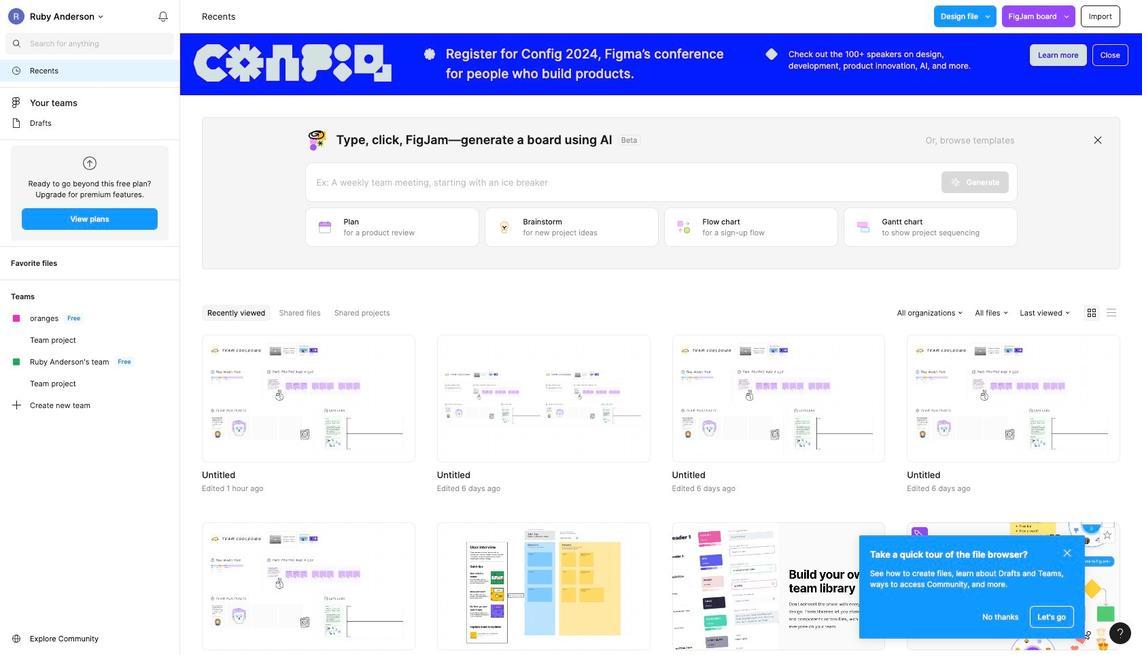 Task type: locate. For each thing, give the bounding box(es) containing it.
Search for anything text field
[[30, 38, 174, 49]]

Ex: A weekly team meeting, starting with an ice breaker field
[[306, 163, 942, 201]]

search 32 image
[[5, 33, 27, 54]]

file thumbnail image
[[209, 343, 409, 454], [679, 343, 879, 454], [914, 343, 1114, 454], [444, 371, 644, 426], [672, 522, 886, 650], [908, 522, 1121, 650], [467, 529, 621, 644], [209, 531, 409, 642]]

community 16 image
[[11, 633, 22, 644]]

page 16 image
[[11, 118, 22, 129]]

recent 16 image
[[11, 65, 22, 76]]



Task type: describe. For each thing, give the bounding box(es) containing it.
bell 32 image
[[152, 5, 174, 27]]



Task type: vqa. For each thing, say whether or not it's contained in the screenshot.
Multiplayer tools icon
no



